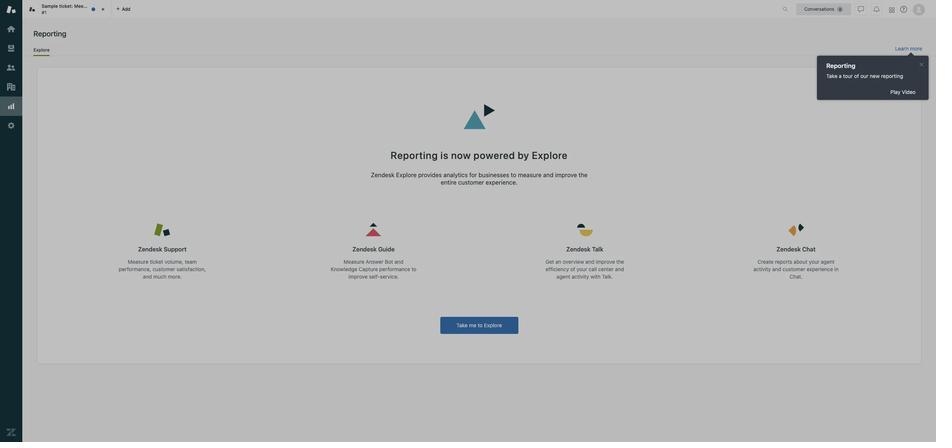 Task type: locate. For each thing, give the bounding box(es) containing it.
1 horizontal spatial to
[[478, 323, 483, 329]]

improve up center
[[596, 259, 615, 265]]

1 horizontal spatial customer
[[458, 179, 484, 186]]

1 vertical spatial take
[[457, 323, 468, 329]]

1 horizontal spatial your
[[809, 259, 820, 265]]

tour
[[843, 73, 853, 79]]

main element
[[0, 0, 22, 443]]

0 vertical spatial improve
[[555, 172, 577, 178]]

take
[[826, 73, 838, 79], [457, 323, 468, 329]]

take inside 'take me to explore' button
[[457, 323, 468, 329]]

2 horizontal spatial customer
[[783, 266, 805, 273]]

measure up performance,
[[128, 259, 148, 265]]

take inside reporting take a tour of our new reporting
[[826, 73, 838, 79]]

play video
[[891, 89, 916, 95]]

your
[[809, 259, 820, 265], [577, 266, 587, 273]]

to
[[511, 172, 516, 178], [412, 266, 416, 273], [478, 323, 483, 329]]

get started image
[[6, 24, 16, 34]]

0 horizontal spatial the
[[86, 3, 94, 9]]

zendesk
[[371, 172, 395, 178], [138, 246, 162, 253], [352, 246, 377, 253], [566, 246, 591, 253], [777, 246, 801, 253]]

views image
[[6, 44, 16, 53]]

activity down call
[[572, 274, 589, 280]]

customer
[[458, 179, 484, 186], [153, 266, 175, 273], [783, 266, 805, 273]]

1 vertical spatial improve
[[596, 259, 615, 265]]

agent
[[821, 259, 835, 265], [557, 274, 570, 280]]

businesses
[[479, 172, 509, 178]]

get an overview and improve the efficiency of your call center and agent activity with talk.
[[546, 259, 624, 280]]

reporting
[[33, 29, 66, 38], [826, 62, 856, 70], [391, 149, 438, 161]]

improve down the capture at left
[[348, 274, 368, 280]]

measure up knowledge
[[344, 259, 364, 265]]

of down overview
[[570, 266, 575, 273]]

2 horizontal spatial to
[[511, 172, 516, 178]]

of left our at the top
[[854, 73, 859, 79]]

zendesk support
[[138, 246, 187, 253]]

with
[[591, 274, 601, 280]]

1 vertical spatial activity
[[572, 274, 589, 280]]

explore inside button
[[484, 323, 502, 329]]

0 vertical spatial the
[[86, 3, 94, 9]]

to right performance
[[412, 266, 416, 273]]

0 horizontal spatial to
[[412, 266, 416, 273]]

2 horizontal spatial improve
[[596, 259, 615, 265]]

and down reports
[[772, 266, 781, 273]]

0 vertical spatial your
[[809, 259, 820, 265]]

2 vertical spatial the
[[616, 259, 624, 265]]

1 vertical spatial agent
[[557, 274, 570, 280]]

is
[[441, 149, 449, 161]]

and right center
[[615, 266, 624, 273]]

and inside measure ticket volume, team performance, customer satisfaction, and much more.
[[143, 274, 152, 280]]

0 horizontal spatial agent
[[557, 274, 570, 280]]

sample
[[42, 3, 58, 9]]

ticket inside measure ticket volume, team performance, customer satisfaction, and much more.
[[150, 259, 163, 265]]

1 horizontal spatial reporting
[[391, 149, 438, 161]]

video
[[902, 89, 916, 95]]

explore left provides
[[396, 172, 417, 178]]

service.
[[380, 274, 399, 280]]

to up the experience. on the right
[[511, 172, 516, 178]]

reporting for reporting take a tour of our new reporting
[[826, 62, 856, 70]]

1 horizontal spatial the
[[579, 172, 588, 178]]

measure inside measure answer bot and knowledge capture performance to improve self-service.
[[344, 259, 364, 265]]

experience.
[[486, 179, 518, 186]]

ticket
[[95, 3, 107, 9], [150, 259, 163, 265]]

measure for zendesk support
[[128, 259, 148, 265]]

me
[[469, 323, 476, 329]]

measure for zendesk guide
[[344, 259, 364, 265]]

1 vertical spatial of
[[570, 266, 575, 273]]

take left me
[[457, 323, 468, 329]]

0 vertical spatial to
[[511, 172, 516, 178]]

2 measure from the left
[[344, 259, 364, 265]]

2 vertical spatial reporting
[[391, 149, 438, 161]]

reporting inside reporting take a tour of our new reporting
[[826, 62, 856, 70]]

volume,
[[165, 259, 183, 265]]

and right measure
[[543, 172, 554, 178]]

team
[[185, 259, 197, 265]]

the
[[86, 3, 94, 9], [579, 172, 588, 178], [616, 259, 624, 265]]

and inside create reports about your agent activity and customer experience in chat.
[[772, 266, 781, 273]]

zendesk for zendesk talk
[[566, 246, 591, 253]]

0 horizontal spatial of
[[570, 266, 575, 273]]

0 horizontal spatial reporting
[[33, 29, 66, 38]]

zendesk for zendesk support
[[138, 246, 162, 253]]

customer down for
[[458, 179, 484, 186]]

1 horizontal spatial take
[[826, 73, 838, 79]]

agent down efficiency
[[557, 274, 570, 280]]

reporting take a tour of our new reporting
[[826, 62, 903, 79]]

0 vertical spatial of
[[854, 73, 859, 79]]

0 horizontal spatial ticket
[[95, 3, 107, 9]]

zendesk for zendesk chat
[[777, 246, 801, 253]]

and up performance
[[395, 259, 403, 265]]

1 horizontal spatial measure
[[344, 259, 364, 265]]

1 measure from the left
[[128, 259, 148, 265]]

take left a
[[826, 73, 838, 79]]

more.
[[168, 274, 182, 280]]

zendesk for zendesk guide
[[352, 246, 377, 253]]

the inside zendesk explore provides analytics for businesses to measure and improve the entire customer experience.
[[579, 172, 588, 178]]

0 vertical spatial take
[[826, 73, 838, 79]]

1 vertical spatial your
[[577, 266, 587, 273]]

2 horizontal spatial the
[[616, 259, 624, 265]]

1 vertical spatial the
[[579, 172, 588, 178]]

0 horizontal spatial take
[[457, 323, 468, 329]]

reporting image
[[6, 102, 16, 111]]

your up experience
[[809, 259, 820, 265]]

talk.
[[602, 274, 613, 280]]

agent inside create reports about your agent activity and customer experience in chat.
[[821, 259, 835, 265]]

zendesk inside zendesk explore provides analytics for businesses to measure and improve the entire customer experience.
[[371, 172, 395, 178]]

tab containing sample ticket: meet the ticket
[[22, 0, 112, 19]]

0 horizontal spatial improve
[[348, 274, 368, 280]]

ticket right the meet
[[95, 3, 107, 9]]

your left call
[[577, 266, 587, 273]]

your inside create reports about your agent activity and customer experience in chat.
[[809, 259, 820, 265]]

1 horizontal spatial agent
[[821, 259, 835, 265]]

and left much
[[143, 274, 152, 280]]

zendesk image
[[6, 428, 16, 438]]

to inside zendesk explore provides analytics for businesses to measure and improve the entire customer experience.
[[511, 172, 516, 178]]

agent up experience
[[821, 259, 835, 265]]

0 vertical spatial reporting
[[33, 29, 66, 38]]

our
[[861, 73, 868, 79]]

learn more
[[895, 45, 922, 52]]

reporting is now powered by explore
[[391, 149, 568, 161]]

0 horizontal spatial your
[[577, 266, 587, 273]]

and inside measure answer bot and knowledge capture performance to improve self-service.
[[395, 259, 403, 265]]

play video button
[[883, 88, 923, 96]]

measure
[[128, 259, 148, 265], [344, 259, 364, 265]]

reporting up provides
[[391, 149, 438, 161]]

satisfaction,
[[177, 266, 206, 273]]

the inside sample ticket: meet the ticket #1
[[86, 3, 94, 9]]

measure answer bot and knowledge capture performance to improve self-service.
[[331, 259, 416, 280]]

improve right measure
[[555, 172, 577, 178]]

explore inside zendesk explore provides analytics for businesses to measure and improve the entire customer experience.
[[396, 172, 417, 178]]

of inside get an overview and improve the efficiency of your call center and agent activity with talk.
[[570, 266, 575, 273]]

knowledge
[[331, 266, 357, 273]]

customer up chat.
[[783, 266, 805, 273]]

zendesk support image
[[6, 5, 16, 15]]

activity down create at the right bottom of the page
[[754, 266, 771, 273]]

powered
[[474, 149, 515, 161]]

tabs tab list
[[22, 0, 775, 19]]

customer up much
[[153, 266, 175, 273]]

1 horizontal spatial activity
[[754, 266, 771, 273]]

sample ticket: meet the ticket #1
[[42, 3, 107, 15]]

admin image
[[6, 121, 16, 131]]

explore
[[33, 47, 50, 53], [532, 149, 568, 161], [396, 172, 417, 178], [484, 323, 502, 329]]

to inside button
[[478, 323, 483, 329]]

0 vertical spatial ticket
[[95, 3, 107, 9]]

to right me
[[478, 323, 483, 329]]

2 vertical spatial improve
[[348, 274, 368, 280]]

0 horizontal spatial activity
[[572, 274, 589, 280]]

explore right by
[[532, 149, 568, 161]]

customer inside measure ticket volume, team performance, customer satisfaction, and much more.
[[153, 266, 175, 273]]

play
[[891, 89, 901, 95]]

0 vertical spatial activity
[[754, 266, 771, 273]]

reporting up a
[[826, 62, 856, 70]]

1 vertical spatial reporting
[[826, 62, 856, 70]]

1 horizontal spatial of
[[854, 73, 859, 79]]

ticket:
[[59, 3, 73, 9]]

measure inside measure ticket volume, team performance, customer satisfaction, and much more.
[[128, 259, 148, 265]]

tab
[[22, 0, 112, 19]]

0 horizontal spatial measure
[[128, 259, 148, 265]]

get help image
[[900, 6, 907, 13]]

zendesk explore provides analytics for businesses to measure and improve the entire customer experience.
[[371, 172, 588, 186]]

improve inside measure answer bot and knowledge capture performance to improve self-service.
[[348, 274, 368, 280]]

2 vertical spatial to
[[478, 323, 483, 329]]

explore right me
[[484, 323, 502, 329]]

improve inside zendesk explore provides analytics for businesses to measure and improve the entire customer experience.
[[555, 172, 577, 178]]

reporting up explore "link"
[[33, 29, 66, 38]]

0 horizontal spatial customer
[[153, 266, 175, 273]]

support
[[164, 246, 187, 253]]

1 horizontal spatial ticket
[[150, 259, 163, 265]]

2 horizontal spatial reporting
[[826, 62, 856, 70]]

activity
[[754, 266, 771, 273], [572, 274, 589, 280]]

ticket down zendesk support
[[150, 259, 163, 265]]

activity inside get an overview and improve the efficiency of your call center and agent activity with talk.
[[572, 274, 589, 280]]

1 vertical spatial to
[[412, 266, 416, 273]]

of
[[854, 73, 859, 79], [570, 266, 575, 273]]

1 vertical spatial ticket
[[150, 259, 163, 265]]

improve
[[555, 172, 577, 178], [596, 259, 615, 265], [348, 274, 368, 280]]

performance,
[[119, 266, 151, 273]]

provides
[[418, 172, 442, 178]]

1 horizontal spatial improve
[[555, 172, 577, 178]]

and
[[543, 172, 554, 178], [395, 259, 403, 265], [585, 259, 594, 265], [615, 266, 624, 273], [772, 266, 781, 273], [143, 274, 152, 280]]

0 vertical spatial agent
[[821, 259, 835, 265]]



Task type: describe. For each thing, give the bounding box(es) containing it.
reporting
[[881, 73, 903, 79]]

chat.
[[790, 274, 803, 280]]

conversations
[[804, 6, 834, 12]]

much
[[153, 274, 167, 280]]

create
[[758, 259, 774, 265]]

in
[[834, 266, 839, 273]]

reports
[[775, 259, 792, 265]]

customer inside create reports about your agent activity and customer experience in chat.
[[783, 266, 805, 273]]

analytics
[[443, 172, 468, 178]]

new
[[870, 73, 880, 79]]

activity inside create reports about your agent activity and customer experience in chat.
[[754, 266, 771, 273]]

zendesk chat
[[777, 246, 816, 253]]

✕ link
[[920, 61, 924, 68]]

to inside measure answer bot and knowledge capture performance to improve self-service.
[[412, 266, 416, 273]]

by
[[518, 149, 529, 161]]

now
[[451, 149, 471, 161]]

zendesk for zendesk explore provides analytics for businesses to measure and improve the entire customer experience.
[[371, 172, 395, 178]]

take me to explore button
[[440, 317, 518, 335]]

zendesk talk
[[566, 246, 603, 253]]

about
[[794, 259, 808, 265]]

customers image
[[6, 63, 16, 73]]

overview
[[563, 259, 584, 265]]

more
[[910, 45, 922, 52]]

self-
[[369, 274, 380, 280]]

conversations button
[[796, 3, 851, 15]]

bot
[[385, 259, 393, 265]]

explore link
[[33, 47, 50, 56]]

learn more link
[[895, 45, 922, 52]]

meet
[[74, 3, 85, 9]]

your inside get an overview and improve the efficiency of your call center and agent activity with talk.
[[577, 266, 587, 273]]

#1
[[42, 9, 47, 15]]

performance
[[379, 266, 410, 273]]

answer
[[366, 259, 384, 265]]

✕
[[920, 61, 924, 68]]

take me to explore
[[457, 323, 502, 329]]

get
[[546, 259, 554, 265]]

and up call
[[585, 259, 594, 265]]

a
[[839, 73, 842, 79]]

measure
[[518, 172, 542, 178]]

the inside get an overview and improve the efficiency of your call center and agent activity with talk.
[[616, 259, 624, 265]]

guide
[[378, 246, 395, 253]]

agent inside get an overview and improve the efficiency of your call center and agent activity with talk.
[[557, 274, 570, 280]]

and inside zendesk explore provides analytics for businesses to measure and improve the entire customer experience.
[[543, 172, 554, 178]]

close image
[[99, 6, 107, 13]]

call
[[589, 266, 597, 273]]

an
[[556, 259, 561, 265]]

reporting for reporting
[[33, 29, 66, 38]]

reporting for reporting is now powered by explore
[[391, 149, 438, 161]]

capture
[[359, 266, 378, 273]]

entire
[[441, 179, 457, 186]]

center
[[598, 266, 614, 273]]

customer inside zendesk explore provides analytics for businesses to measure and improve the entire customer experience.
[[458, 179, 484, 186]]

chat
[[802, 246, 816, 253]]

improve inside get an overview and improve the efficiency of your call center and agent activity with talk.
[[596, 259, 615, 265]]

organizations image
[[6, 82, 16, 92]]

for
[[469, 172, 477, 178]]

learn
[[895, 45, 909, 52]]

measure ticket volume, team performance, customer satisfaction, and much more.
[[119, 259, 206, 280]]

zendesk guide
[[352, 246, 395, 253]]

ticket inside sample ticket: meet the ticket #1
[[95, 3, 107, 9]]

talk
[[592, 246, 603, 253]]

efficiency
[[546, 266, 569, 273]]

explore right views image
[[33, 47, 50, 53]]

zendesk products image
[[889, 7, 894, 12]]

create reports about your agent activity and customer experience in chat.
[[754, 259, 839, 280]]

experience
[[807, 266, 833, 273]]

of inside reporting take a tour of our new reporting
[[854, 73, 859, 79]]



Task type: vqa. For each thing, say whether or not it's contained in the screenshot.
the and inside the Measure Answer Bot And Knowledge Capture Performance To Improve Self-Service.
yes



